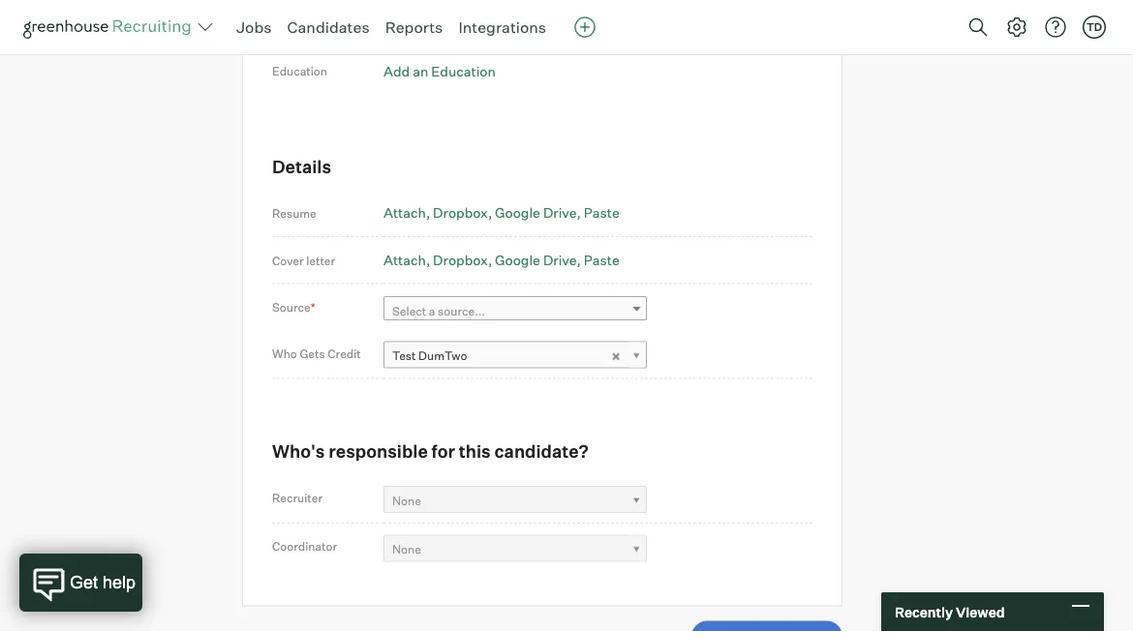 Task type: describe. For each thing, give the bounding box(es) containing it.
candidate?
[[495, 441, 589, 462]]

source *
[[272, 300, 315, 315]]

an for education
[[413, 62, 428, 79]]

attach dropbox google drive paste for cover letter
[[384, 252, 620, 268]]

recruiter
[[272, 491, 323, 506]]

cover letter
[[272, 253, 335, 268]]

this
[[459, 441, 491, 462]]

dropbox link for resume
[[433, 205, 492, 221]]

who gets credit
[[272, 346, 361, 361]]

source...
[[438, 304, 486, 318]]

td
[[1087, 20, 1103, 33]]

cover
[[272, 253, 304, 268]]

search image
[[967, 15, 990, 39]]

an for address
[[413, 16, 428, 33]]

integrations
[[459, 17, 546, 37]]

google for cover letter
[[495, 252, 540, 268]]

select a source...
[[392, 304, 486, 318]]

integrations link
[[459, 17, 546, 37]]

test
[[392, 349, 416, 363]]

responsible
[[329, 441, 428, 462]]

coordinator
[[272, 540, 337, 554]]

td button
[[1083, 15, 1106, 39]]

add an address
[[384, 16, 482, 33]]

test dumtwo link
[[384, 341, 647, 369]]

dumtwo
[[419, 349, 467, 363]]

attach link for cover letter
[[384, 252, 430, 268]]

dropbox for resume
[[433, 205, 488, 221]]

who's responsible for this candidate?
[[272, 441, 589, 462]]

gets
[[300, 346, 325, 361]]

none for coordinator
[[392, 542, 421, 557]]

greenhouse recruiting image
[[23, 15, 198, 39]]

td button
[[1079, 12, 1110, 43]]

reports link
[[385, 17, 443, 37]]

test dumtwo
[[392, 349, 467, 363]]



Task type: vqa. For each thing, say whether or not it's contained in the screenshot.
Resume's Paste link
yes



Task type: locate. For each thing, give the bounding box(es) containing it.
2 an from the top
[[413, 62, 428, 79]]

dropbox
[[433, 205, 488, 221], [433, 252, 488, 268]]

none link for recruiter
[[384, 486, 647, 515]]

recently
[[895, 604, 953, 621]]

1 attach from the top
[[384, 205, 426, 221]]

1 paste from the top
[[584, 205, 620, 221]]

add for add an address
[[384, 16, 410, 33]]

0 vertical spatial attach dropbox google drive paste
[[384, 205, 620, 221]]

none
[[392, 494, 421, 508], [392, 542, 421, 557]]

1 none link from the top
[[384, 486, 647, 515]]

who
[[272, 346, 297, 361]]

0 vertical spatial none link
[[384, 486, 647, 515]]

an down reports link
[[413, 62, 428, 79]]

1 vertical spatial google
[[495, 252, 540, 268]]

1 vertical spatial none link
[[384, 535, 647, 563]]

paste for resume
[[584, 205, 620, 221]]

2 google from the top
[[495, 252, 540, 268]]

2 none link from the top
[[384, 535, 647, 563]]

add an education link
[[384, 62, 496, 79]]

1 vertical spatial google drive link
[[495, 252, 581, 268]]

paste for cover letter
[[584, 252, 620, 268]]

address
[[431, 16, 482, 33]]

1 vertical spatial drive
[[543, 252, 577, 268]]

none link
[[384, 486, 647, 515], [384, 535, 647, 563]]

1 vertical spatial an
[[413, 62, 428, 79]]

1 dropbox from the top
[[433, 205, 488, 221]]

2 dropbox from the top
[[433, 252, 488, 268]]

1 vertical spatial paste link
[[584, 252, 620, 268]]

1 vertical spatial attach link
[[384, 252, 430, 268]]

candidates
[[287, 17, 370, 37]]

google
[[495, 205, 540, 221], [495, 252, 540, 268]]

1 vertical spatial none
[[392, 542, 421, 557]]

configure image
[[1006, 15, 1029, 39]]

none link for coordinator
[[384, 535, 647, 563]]

an
[[413, 16, 428, 33], [413, 62, 428, 79]]

add an address link
[[384, 16, 482, 33]]

1 google drive link from the top
[[495, 205, 581, 221]]

1 vertical spatial dropbox
[[433, 252, 488, 268]]

google for resume
[[495, 205, 540, 221]]

none for recruiter
[[392, 494, 421, 508]]

0 vertical spatial dropbox link
[[433, 205, 492, 221]]

1 vertical spatial paste
[[584, 252, 620, 268]]

1 add from the top
[[384, 16, 410, 33]]

education down address at the left
[[431, 62, 496, 79]]

attach for resume
[[384, 205, 426, 221]]

an left address at the left
[[413, 16, 428, 33]]

drive for resume
[[543, 205, 577, 221]]

2 drive from the top
[[543, 252, 577, 268]]

add for add an education
[[384, 62, 410, 79]]

for
[[432, 441, 455, 462]]

0 vertical spatial attach
[[384, 205, 426, 221]]

0 vertical spatial drive
[[543, 205, 577, 221]]

drive
[[543, 205, 577, 221], [543, 252, 577, 268]]

1 an from the top
[[413, 16, 428, 33]]

add
[[384, 16, 410, 33], [384, 62, 410, 79]]

jobs link
[[236, 17, 272, 37]]

1 vertical spatial attach dropbox google drive paste
[[384, 252, 620, 268]]

0 vertical spatial google drive link
[[495, 205, 581, 221]]

add an education
[[384, 62, 496, 79]]

0 vertical spatial add
[[384, 16, 410, 33]]

0 vertical spatial attach link
[[384, 205, 430, 221]]

2 add from the top
[[384, 62, 410, 79]]

source
[[272, 300, 311, 315]]

0 vertical spatial google
[[495, 205, 540, 221]]

who's
[[272, 441, 325, 462]]

2 attach from the top
[[384, 252, 426, 268]]

None submit
[[692, 621, 843, 632]]

0 vertical spatial paste
[[584, 205, 620, 221]]

1 dropbox link from the top
[[433, 205, 492, 221]]

attach link
[[384, 205, 430, 221], [384, 252, 430, 268]]

0 vertical spatial an
[[413, 16, 428, 33]]

1 google from the top
[[495, 205, 540, 221]]

add down reports link
[[384, 62, 410, 79]]

0 vertical spatial dropbox
[[433, 205, 488, 221]]

attach dropbox google drive paste for resume
[[384, 205, 620, 221]]

address
[[272, 17, 318, 32]]

jobs
[[236, 17, 272, 37]]

recently viewed
[[895, 604, 1005, 621]]

0 vertical spatial none
[[392, 494, 421, 508]]

1 vertical spatial add
[[384, 62, 410, 79]]

attach dropbox google drive paste
[[384, 205, 620, 221], [384, 252, 620, 268]]

1 none from the top
[[392, 494, 421, 508]]

2 none from the top
[[392, 542, 421, 557]]

dropbox link for cover letter
[[433, 252, 492, 268]]

1 attach link from the top
[[384, 205, 430, 221]]

2 google drive link from the top
[[495, 252, 581, 268]]

letter
[[306, 253, 335, 268]]

education
[[431, 62, 496, 79], [272, 64, 327, 78]]

1 vertical spatial attach
[[384, 252, 426, 268]]

dropbox for cover letter
[[433, 252, 488, 268]]

2 paste link from the top
[[584, 252, 620, 268]]

paste link for resume
[[584, 205, 620, 221]]

2 attach dropbox google drive paste from the top
[[384, 252, 620, 268]]

add left address at the left
[[384, 16, 410, 33]]

select
[[392, 304, 427, 318]]

education down address
[[272, 64, 327, 78]]

google drive link for cover letter
[[495, 252, 581, 268]]

attach for cover letter
[[384, 252, 426, 268]]

a
[[429, 304, 435, 318]]

paste link
[[584, 205, 620, 221], [584, 252, 620, 268]]

select a source... link
[[384, 297, 647, 325]]

1 vertical spatial dropbox link
[[433, 252, 492, 268]]

paste link for cover letter
[[584, 252, 620, 268]]

1 horizontal spatial education
[[431, 62, 496, 79]]

attach
[[384, 205, 426, 221], [384, 252, 426, 268]]

candidates link
[[287, 17, 370, 37]]

reports
[[385, 17, 443, 37]]

2 paste from the top
[[584, 252, 620, 268]]

2 attach link from the top
[[384, 252, 430, 268]]

drive for cover letter
[[543, 252, 577, 268]]

1 drive from the top
[[543, 205, 577, 221]]

google drive link for resume
[[495, 205, 581, 221]]

credit
[[328, 346, 361, 361]]

2 dropbox link from the top
[[433, 252, 492, 268]]

*
[[311, 300, 315, 315]]

attach link for resume
[[384, 205, 430, 221]]

google drive link
[[495, 205, 581, 221], [495, 252, 581, 268]]

resume
[[272, 206, 317, 221]]

1 attach dropbox google drive paste from the top
[[384, 205, 620, 221]]

dropbox link
[[433, 205, 492, 221], [433, 252, 492, 268]]

paste
[[584, 205, 620, 221], [584, 252, 620, 268]]

details
[[272, 155, 331, 177]]

viewed
[[956, 604, 1005, 621]]

0 vertical spatial paste link
[[584, 205, 620, 221]]

0 horizontal spatial education
[[272, 64, 327, 78]]

1 paste link from the top
[[584, 205, 620, 221]]



